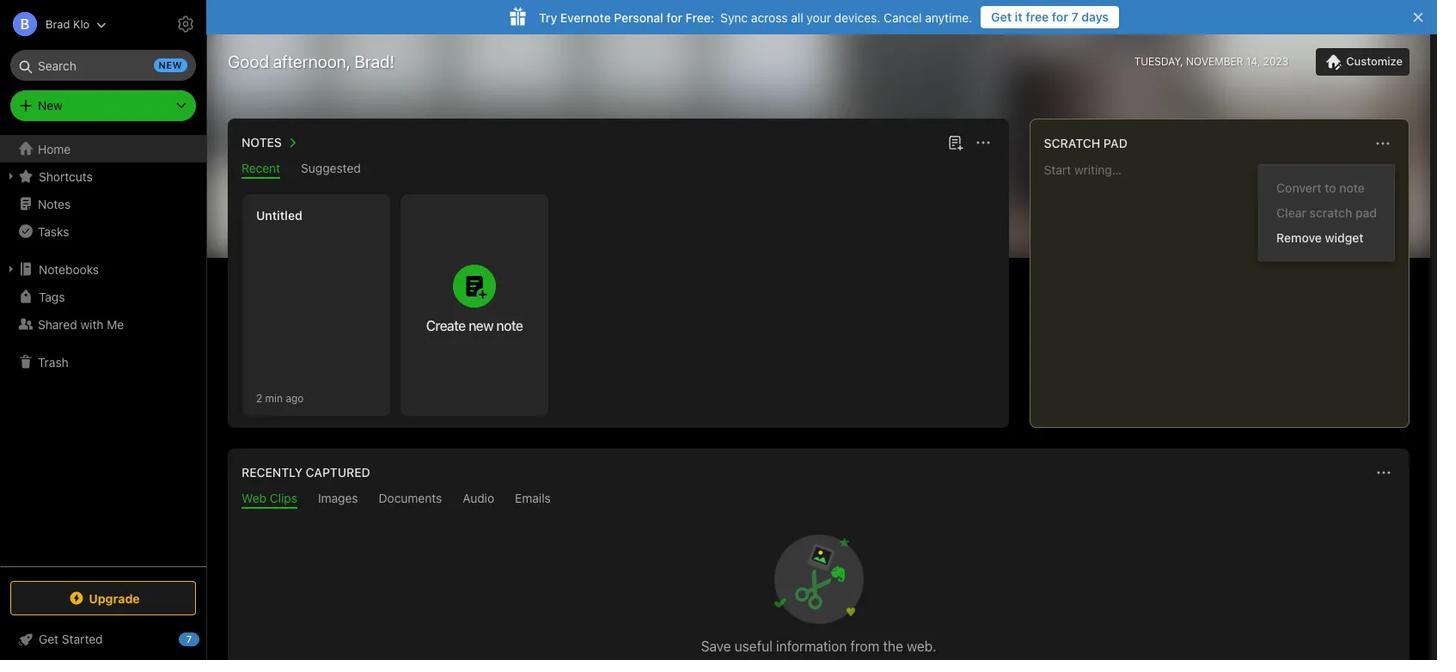Task type: vqa. For each thing, say whether or not it's contained in the screenshot.
New
yes



Task type: describe. For each thing, give the bounding box(es) containing it.
get for get started
[[39, 632, 59, 647]]

2
[[256, 392, 262, 405]]

days
[[1082, 9, 1109, 24]]

get it free for 7 days button
[[981, 6, 1120, 28]]

good
[[228, 52, 269, 71]]

remove widget
[[1277, 230, 1364, 245]]

2023
[[1264, 55, 1289, 68]]

brad
[[46, 17, 70, 31]]

tuesday, november 14, 2023
[[1135, 55, 1289, 68]]

anytime.
[[925, 10, 973, 25]]

notebooks
[[39, 262, 99, 276]]

new
[[38, 98, 63, 113]]

note for create new note
[[497, 318, 523, 334]]

notes button
[[238, 132, 303, 153]]

widget
[[1326, 230, 1364, 245]]

min
[[265, 392, 283, 405]]

note for convert to note
[[1340, 181, 1365, 195]]

untitled
[[256, 208, 303, 223]]

get started
[[39, 632, 103, 647]]

home
[[38, 141, 71, 156]]

personal
[[614, 10, 664, 25]]

web clips tab
[[242, 491, 297, 509]]

brad!
[[355, 52, 395, 71]]

your
[[807, 10, 831, 25]]

web clips
[[242, 491, 297, 506]]

dropdown list menu
[[1260, 175, 1395, 250]]

save useful information from the web.
[[701, 639, 937, 654]]

14,
[[1247, 55, 1261, 68]]

Account field
[[0, 7, 107, 41]]

tasks
[[38, 224, 69, 239]]

emails
[[515, 491, 551, 506]]

pad
[[1356, 206, 1378, 220]]

click to collapse image
[[200, 629, 213, 649]]

useful
[[735, 639, 773, 654]]

new inside button
[[469, 318, 494, 334]]

upgrade button
[[10, 581, 196, 616]]

new search field
[[22, 50, 187, 81]]

more actions image inside 'field'
[[1373, 133, 1394, 154]]

recently captured
[[242, 465, 370, 480]]

me
[[107, 317, 124, 331]]

recently
[[242, 465, 303, 480]]

tasks button
[[0, 218, 206, 245]]

create new note button
[[401, 194, 549, 416]]

notes inside button
[[242, 135, 282, 150]]

web clips tab panel
[[228, 509, 1410, 660]]

convert to note
[[1277, 181, 1365, 195]]

recent tab
[[242, 161, 280, 179]]

documents tab
[[379, 491, 442, 509]]

create new note
[[426, 318, 523, 334]]

for for 7
[[1052, 9, 1069, 24]]

more actions field for scratch pad
[[1372, 132, 1396, 156]]

customize
[[1347, 54, 1403, 68]]

audio tab
[[463, 491, 495, 509]]

shortcuts
[[39, 169, 93, 184]]

shared
[[38, 317, 77, 331]]

web.
[[907, 639, 937, 654]]

shortcuts button
[[0, 163, 206, 190]]

afternoon,
[[273, 52, 351, 71]]

with
[[80, 317, 104, 331]]

0 horizontal spatial more actions image
[[973, 132, 994, 153]]

more actions image
[[1374, 463, 1395, 483]]

from
[[851, 639, 880, 654]]

all
[[791, 10, 804, 25]]

recent tab panel
[[228, 179, 1009, 428]]

scratch
[[1310, 206, 1353, 220]]

images
[[318, 491, 358, 506]]

images tab
[[318, 491, 358, 509]]

free
[[1026, 9, 1049, 24]]

scratch
[[1044, 136, 1101, 150]]

sync
[[721, 10, 748, 25]]

web
[[242, 491, 267, 506]]

the
[[883, 639, 904, 654]]

expand notebooks image
[[4, 262, 18, 276]]

recent
[[242, 161, 280, 175]]

captured
[[306, 465, 370, 480]]

scratch pad button
[[1041, 133, 1128, 154]]

customize button
[[1317, 48, 1410, 76]]

pad
[[1104, 136, 1128, 150]]

notebooks link
[[0, 255, 206, 283]]

cancel
[[884, 10, 922, 25]]

documents
[[379, 491, 442, 506]]

shared with me link
[[0, 310, 206, 338]]

devices.
[[835, 10, 881, 25]]



Task type: locate. For each thing, give the bounding box(es) containing it.
home link
[[0, 135, 206, 163]]

7 left days
[[1072, 9, 1079, 24]]

1 horizontal spatial 7
[[1072, 9, 1079, 24]]

for right free
[[1052, 9, 1069, 24]]

0 vertical spatial tab list
[[231, 161, 1006, 179]]

clear
[[1277, 206, 1307, 220]]

across
[[751, 10, 788, 25]]

get for get it free for 7 days
[[992, 9, 1012, 24]]

save
[[701, 639, 731, 654]]

get left it
[[992, 9, 1012, 24]]

convert to note link
[[1260, 175, 1395, 200]]

ago
[[286, 392, 304, 405]]

tab list for recently captured
[[231, 491, 1407, 509]]

tree containing home
[[0, 135, 206, 566]]

new right create
[[469, 318, 494, 334]]

note inside button
[[497, 318, 523, 334]]

More actions field
[[971, 131, 995, 155], [1372, 132, 1396, 156], [1372, 461, 1396, 485]]

get it free for 7 days
[[992, 9, 1109, 24]]

0 horizontal spatial new
[[159, 59, 182, 71]]

upgrade
[[89, 591, 140, 606]]

emails tab
[[515, 491, 551, 509]]

0 horizontal spatial get
[[39, 632, 59, 647]]

klo
[[73, 17, 90, 31]]

2 for from the left
[[667, 10, 683, 25]]

1 tab list from the top
[[231, 161, 1006, 179]]

remove widget link
[[1260, 225, 1395, 250]]

1 vertical spatial new
[[469, 318, 494, 334]]

new button
[[10, 90, 196, 121]]

1 for from the left
[[1052, 9, 1069, 24]]

7
[[1072, 9, 1079, 24], [186, 634, 192, 645]]

new inside search field
[[159, 59, 182, 71]]

trash link
[[0, 348, 206, 376]]

tab list for notes
[[231, 161, 1006, 179]]

get
[[992, 9, 1012, 24], [39, 632, 59, 647]]

tuesday,
[[1135, 55, 1184, 68]]

7 inside button
[[1072, 9, 1079, 24]]

trash
[[38, 355, 69, 369]]

note
[[1340, 181, 1365, 195], [497, 318, 523, 334]]

get left started
[[39, 632, 59, 647]]

to
[[1325, 181, 1337, 195]]

1 vertical spatial tab list
[[231, 491, 1407, 509]]

1 vertical spatial get
[[39, 632, 59, 647]]

note right to
[[1340, 181, 1365, 195]]

notes link
[[0, 190, 206, 218]]

0 vertical spatial note
[[1340, 181, 1365, 195]]

notes up tasks
[[38, 196, 71, 211]]

scratch pad
[[1044, 136, 1128, 150]]

1 horizontal spatial new
[[469, 318, 494, 334]]

recently captured button
[[238, 463, 370, 483]]

suggested tab
[[301, 161, 361, 179]]

good afternoon, brad!
[[228, 52, 395, 71]]

tags button
[[0, 283, 206, 310]]

for for free:
[[667, 10, 683, 25]]

0 vertical spatial notes
[[242, 135, 282, 150]]

Help and Learning task checklist field
[[0, 626, 206, 654]]

1 vertical spatial 7
[[186, 634, 192, 645]]

for left free:
[[667, 10, 683, 25]]

convert
[[1277, 181, 1322, 195]]

tree
[[0, 135, 206, 566]]

create
[[426, 318, 466, 334]]

clips
[[270, 491, 297, 506]]

settings image
[[175, 14, 196, 34]]

1 horizontal spatial get
[[992, 9, 1012, 24]]

november
[[1187, 55, 1244, 68]]

note inside dropdown list menu
[[1340, 181, 1365, 195]]

new
[[159, 59, 182, 71], [469, 318, 494, 334]]

notes
[[242, 135, 282, 150], [38, 196, 71, 211]]

for
[[1052, 9, 1069, 24], [667, 10, 683, 25]]

7 inside help and learning task checklist field
[[186, 634, 192, 645]]

1 horizontal spatial notes
[[242, 135, 282, 150]]

more actions image
[[973, 132, 994, 153], [1373, 133, 1394, 154]]

free:
[[686, 10, 715, 25]]

0 vertical spatial 7
[[1072, 9, 1079, 24]]

tab list containing recent
[[231, 161, 1006, 179]]

remove
[[1277, 230, 1322, 245]]

try evernote personal for free: sync across all your devices. cancel anytime.
[[539, 10, 973, 25]]

notes up recent
[[242, 135, 282, 150]]

clear scratch pad link
[[1260, 200, 1395, 225]]

get inside help and learning task checklist field
[[39, 632, 59, 647]]

notes inside tree
[[38, 196, 71, 211]]

more actions field for recently captured
[[1372, 461, 1396, 485]]

evernote
[[561, 10, 611, 25]]

tab list
[[231, 161, 1006, 179], [231, 491, 1407, 509]]

0 horizontal spatial 7
[[186, 634, 192, 645]]

tags
[[39, 289, 65, 304]]

clear scratch pad
[[1277, 206, 1378, 220]]

0 horizontal spatial notes
[[38, 196, 71, 211]]

Search text field
[[22, 50, 184, 81]]

shared with me
[[38, 317, 124, 331]]

7 left click to collapse image
[[186, 634, 192, 645]]

audio
[[463, 491, 495, 506]]

started
[[62, 632, 103, 647]]

get inside get it free for 7 days button
[[992, 9, 1012, 24]]

1 vertical spatial notes
[[38, 196, 71, 211]]

2 min ago
[[256, 392, 304, 405]]

0 vertical spatial new
[[159, 59, 182, 71]]

1 vertical spatial note
[[497, 318, 523, 334]]

for inside button
[[1052, 9, 1069, 24]]

new down settings image
[[159, 59, 182, 71]]

it
[[1015, 9, 1023, 24]]

note right create
[[497, 318, 523, 334]]

1 horizontal spatial note
[[1340, 181, 1365, 195]]

try
[[539, 10, 557, 25]]

0 horizontal spatial note
[[497, 318, 523, 334]]

0 vertical spatial get
[[992, 9, 1012, 24]]

1 horizontal spatial for
[[1052, 9, 1069, 24]]

tab list containing web clips
[[231, 491, 1407, 509]]

1 horizontal spatial more actions image
[[1373, 133, 1394, 154]]

brad klo
[[46, 17, 90, 31]]

information
[[776, 639, 847, 654]]

suggested
[[301, 161, 361, 175]]

0 horizontal spatial for
[[667, 10, 683, 25]]

Start writing… text field
[[1044, 163, 1408, 414]]

2 tab list from the top
[[231, 491, 1407, 509]]



